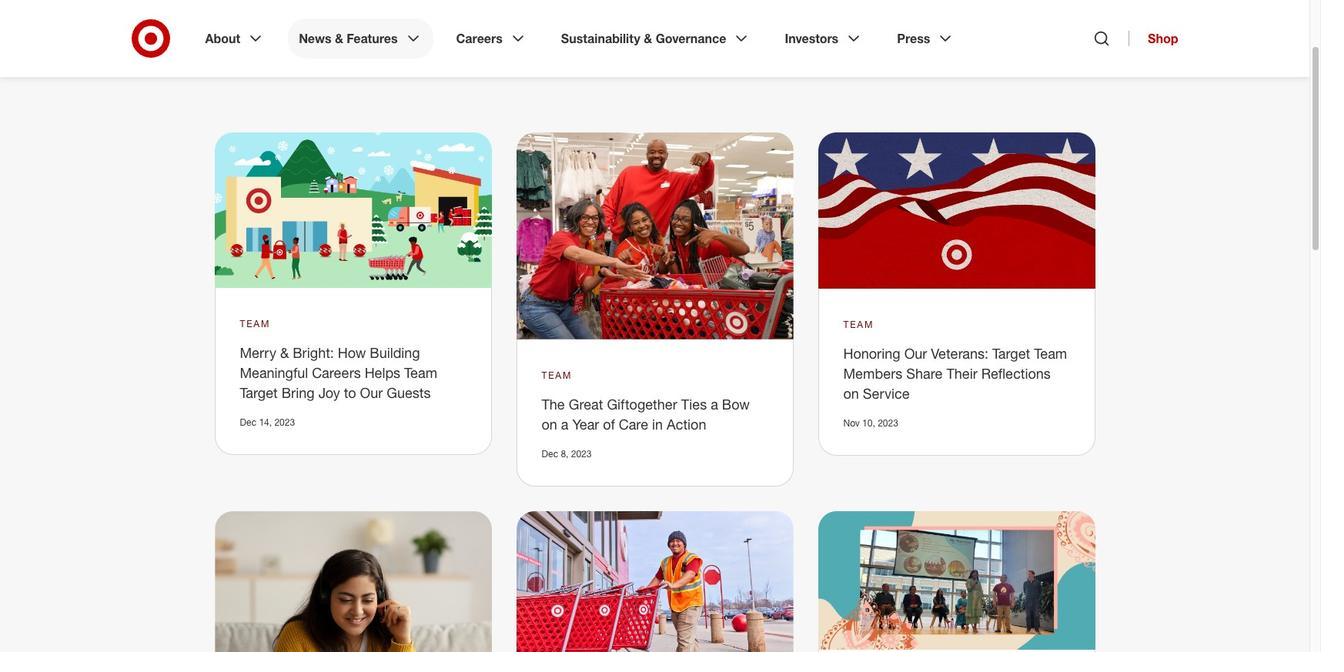 Task type: vqa. For each thing, say whether or not it's contained in the screenshot.
the bottom options
no



Task type: describe. For each thing, give the bounding box(es) containing it.
sustainability & governance link
[[550, 18, 762, 59]]

press link
[[886, 18, 966, 59]]

how
[[338, 344, 366, 361]]

team inside merry & bright: how building meaningful careers helps team target bring joy to our guests
[[404, 364, 437, 381]]

& for merry
[[280, 344, 289, 361]]

1 horizontal spatial careers
[[456, 31, 503, 46]]

governance
[[656, 31, 726, 46]]

meaningful
[[240, 364, 308, 381]]

news
[[299, 31, 331, 46]]

year
[[572, 416, 599, 433]]

bow
[[722, 396, 750, 413]]

great
[[569, 396, 603, 413]]

careers link
[[445, 18, 538, 59]]

dec 14, 2023
[[240, 417, 295, 428]]

ties
[[681, 396, 707, 413]]

& for sustainability
[[644, 31, 652, 46]]

0 vertical spatial a
[[711, 396, 718, 413]]

helps
[[365, 364, 400, 381]]

target inside merry & bright: how building meaningful careers helps team target bring joy to our guests
[[240, 384, 278, 401]]

features
[[347, 31, 398, 46]]

a person in a yellow sweater sits while working at a laptop. image
[[214, 512, 492, 652]]

the
[[542, 396, 565, 413]]

reflections
[[982, 365, 1051, 382]]

press
[[897, 31, 930, 46]]

2023 for target
[[274, 417, 295, 428]]

care
[[619, 416, 648, 433]]

investors link
[[774, 18, 874, 59]]

on inside the great giftogether ties a bow on a year of care in action
[[542, 416, 557, 433]]

honoring
[[843, 345, 901, 362]]

0 horizontal spatial a
[[561, 416, 569, 433]]

service
[[863, 385, 910, 402]]

building
[[370, 344, 420, 361]]

nov
[[843, 417, 860, 429]]

our inside merry & bright: how building meaningful careers helps team target bring joy to our guests
[[360, 384, 383, 401]]

team inside honoring our veterans: target team members share their reflections on service
[[1034, 345, 1067, 362]]

our inside honoring our veterans: target team members share their reflections on service
[[904, 345, 927, 362]]

members
[[843, 365, 903, 382]]

of
[[603, 416, 615, 433]]

shop
[[1148, 31, 1178, 46]]

honoring our veterans: target team members share their reflections on service link
[[843, 345, 1067, 402]]

a target team member in an orange and yellow safety vest smiles while pushing red target carts into a store. image
[[516, 512, 793, 652]]

sustainability & governance
[[561, 31, 726, 46]]

about link
[[194, 18, 276, 59]]

dec for merry & bright: how building meaningful careers helps team target bring joy to our guests
[[240, 417, 256, 428]]

guests
[[387, 384, 431, 401]]

joy
[[318, 384, 340, 401]]

merry & bright: how building meaningful careers helps team target bring joy to our guests
[[240, 344, 437, 401]]



Task type: locate. For each thing, give the bounding box(es) containing it.
on
[[843, 385, 859, 402], [542, 416, 557, 433]]

on down members
[[843, 385, 859, 402]]

& inside merry & bright: how building meaningful careers helps team target bring joy to our guests
[[280, 344, 289, 361]]

bright:
[[293, 344, 334, 361]]

& left governance
[[644, 31, 652, 46]]

bring
[[282, 384, 315, 401]]

on down the
[[542, 416, 557, 433]]

dec 8, 2023
[[542, 448, 592, 460]]

2023
[[274, 417, 295, 428], [878, 417, 898, 429], [571, 448, 592, 460]]

0 horizontal spatial &
[[280, 344, 289, 361]]

0 horizontal spatial dec
[[240, 417, 256, 428]]

1 horizontal spatial on
[[843, 385, 859, 402]]

& for news
[[335, 31, 343, 46]]

an illustration showing team members working at a target store and distribution center while snow falls. image
[[214, 132, 492, 288]]

2023 for on
[[878, 417, 898, 429]]

our up share
[[904, 345, 927, 362]]

1 vertical spatial dec
[[542, 448, 558, 460]]

2023 right 10,
[[878, 417, 898, 429]]

0 horizontal spatial on
[[542, 416, 557, 433]]

investors
[[785, 31, 839, 46]]

0 vertical spatial careers
[[456, 31, 503, 46]]

shop link
[[1129, 31, 1178, 46]]

to
[[344, 384, 356, 401]]

team
[[214, 38, 308, 82], [240, 318, 270, 330], [843, 318, 874, 330], [1034, 345, 1067, 362], [404, 364, 437, 381], [542, 370, 572, 381]]

in
[[652, 416, 663, 433]]

0 horizontal spatial 2023
[[274, 417, 295, 428]]

1 horizontal spatial a
[[711, 396, 718, 413]]

1 horizontal spatial our
[[904, 345, 927, 362]]

the great giftogether ties a bow on a year of care in action
[[542, 396, 750, 433]]

1 horizontal spatial &
[[335, 31, 343, 46]]

1 horizontal spatial 2023
[[571, 448, 592, 460]]

on inside honoring our veterans: target team members share their reflections on service
[[843, 385, 859, 402]]

0 vertical spatial on
[[843, 385, 859, 402]]

about
[[205, 31, 240, 46]]

a
[[711, 396, 718, 413], [561, 416, 569, 433]]

2023 right 14,
[[274, 417, 295, 428]]

8,
[[561, 448, 569, 460]]

2 horizontal spatial 2023
[[878, 417, 898, 429]]

target team members pose around a target cart as they shop for the great giftogether. image
[[516, 132, 793, 340]]

sustainability
[[561, 31, 640, 46]]

0 horizontal spatial team link
[[240, 317, 270, 331]]

1 horizontal spatial team link
[[542, 369, 572, 383]]

team link up honoring
[[843, 318, 874, 332]]

careers
[[456, 31, 503, 46], [312, 364, 361, 381]]

their
[[947, 365, 978, 382]]

dec left "8,"
[[542, 448, 558, 460]]

target inside honoring our veterans: target team members share their reflections on service
[[993, 345, 1030, 362]]

0 horizontal spatial our
[[360, 384, 383, 401]]

team link up merry
[[240, 317, 270, 331]]

10,
[[862, 417, 875, 429]]

& right news
[[335, 31, 343, 46]]

dec for the great giftogether ties a bow on a year of care in action
[[542, 448, 558, 460]]

share
[[907, 365, 943, 382]]

a graphic of a red, white and blue flag with white stars and the target logo. image
[[818, 132, 1095, 288]]

1 vertical spatial on
[[542, 416, 557, 433]]

the great giftogether ties a bow on a year of care in action link
[[542, 396, 750, 433]]

dec
[[240, 417, 256, 428], [542, 448, 558, 460]]

action
[[667, 416, 706, 433]]

0 horizontal spatial target
[[240, 384, 278, 401]]

1 vertical spatial our
[[360, 384, 383, 401]]

1 vertical spatial a
[[561, 416, 569, 433]]

14,
[[259, 417, 272, 428]]

team link for the
[[542, 369, 572, 383]]

0 vertical spatial dec
[[240, 417, 256, 428]]

1 vertical spatial target
[[240, 384, 278, 401]]

target up reflections
[[993, 345, 1030, 362]]

careers inside merry & bright: how building meaningful careers helps team target bring joy to our guests
[[312, 364, 361, 381]]

a right 'ties'
[[711, 396, 718, 413]]

0 horizontal spatial careers
[[312, 364, 361, 381]]

1 vertical spatial careers
[[312, 364, 361, 381]]

1 horizontal spatial target
[[993, 345, 1030, 362]]

2 horizontal spatial team link
[[843, 318, 874, 332]]

1 horizontal spatial dec
[[542, 448, 558, 460]]

2023 for of
[[571, 448, 592, 460]]

& up meaningful
[[280, 344, 289, 361]]

&
[[335, 31, 343, 46], [644, 31, 652, 46], [280, 344, 289, 361]]

2 horizontal spatial &
[[644, 31, 652, 46]]

our right to in the left bottom of the page
[[360, 384, 383, 401]]

team link for merry
[[240, 317, 270, 331]]

a left the year
[[561, 416, 569, 433]]

0 vertical spatial our
[[904, 345, 927, 362]]

2023 right "8,"
[[571, 448, 592, 460]]

0 vertical spatial target
[[993, 345, 1030, 362]]

nov 10, 2023
[[843, 417, 898, 429]]

a group of people standing in front of a large screen image
[[818, 512, 1095, 650]]

honoring our veterans: target team members share their reflections on service
[[843, 345, 1067, 402]]

target
[[993, 345, 1030, 362], [240, 384, 278, 401]]

team link for honoring
[[843, 318, 874, 332]]

merry & bright: how building meaningful careers helps team target bring joy to our guests link
[[240, 344, 437, 401]]

dec left 14,
[[240, 417, 256, 428]]

news & features link
[[288, 18, 433, 59]]

merry
[[240, 344, 276, 361]]

our
[[904, 345, 927, 362], [360, 384, 383, 401]]

target down meaningful
[[240, 384, 278, 401]]

veterans:
[[931, 345, 989, 362]]

team link up the
[[542, 369, 572, 383]]

team link
[[240, 317, 270, 331], [843, 318, 874, 332], [542, 369, 572, 383]]

news & features
[[299, 31, 398, 46]]

giftogether
[[607, 396, 677, 413]]



